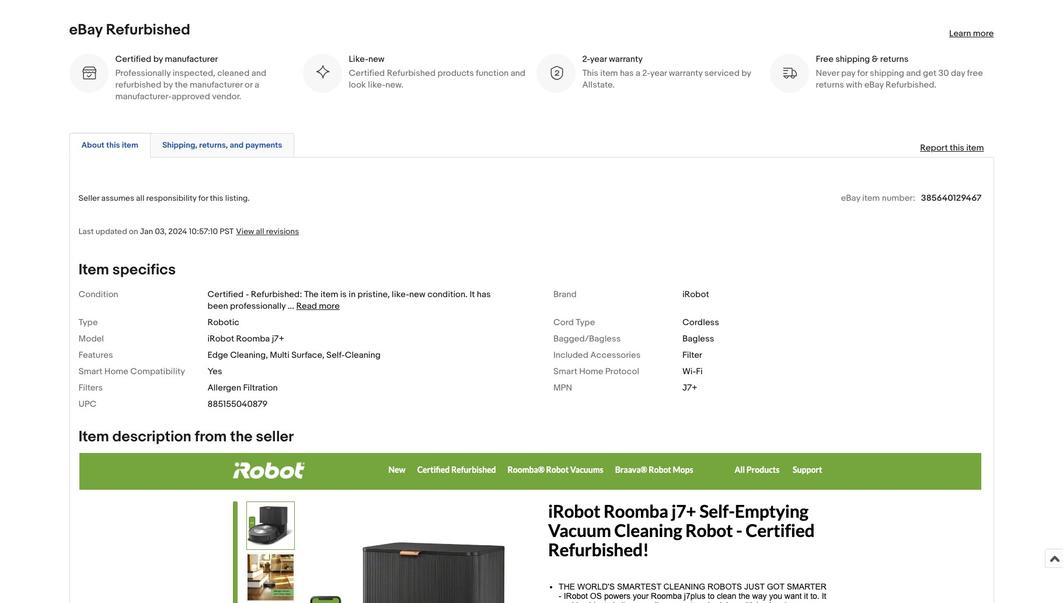 Task type: vqa. For each thing, say whether or not it's contained in the screenshot.


Task type: describe. For each thing, give the bounding box(es) containing it.
function
[[476, 68, 509, 79]]

day
[[951, 68, 965, 79]]

view
[[236, 227, 254, 237]]

0 horizontal spatial returns
[[816, 80, 844, 91]]

home for compatibility
[[104, 366, 128, 377]]

responsibility
[[146, 193, 197, 203]]

refurbished:
[[251, 289, 302, 300]]

2024
[[168, 227, 187, 237]]

the inside certified by manufacturer professionally inspected, cleaned and refurbished by the manufacturer or a manufacturer-approved vendor.
[[175, 80, 188, 91]]

get
[[923, 68, 937, 79]]

more for learn more
[[973, 28, 994, 39]]

for inside free shipping & returns never pay for shipping and get 30 day free returns with ebay refurbished.
[[858, 68, 868, 79]]

number:
[[882, 193, 916, 204]]

0 vertical spatial warranty
[[609, 54, 643, 65]]

the
[[304, 289, 319, 300]]

ebay for refurbished
[[69, 21, 103, 39]]

fi
[[696, 366, 703, 377]]

brand
[[554, 289, 577, 300]]

or
[[245, 80, 253, 91]]

1 vertical spatial warranty
[[669, 68, 703, 79]]

ebay for item
[[841, 193, 861, 204]]

cleaning
[[345, 350, 381, 361]]

mpn
[[554, 383, 572, 394]]

1 horizontal spatial by
[[163, 80, 173, 91]]

on
[[129, 227, 138, 237]]

allstate.
[[583, 80, 615, 91]]

certified for pristine,
[[208, 289, 244, 300]]

wi-
[[683, 366, 696, 377]]

item right report
[[967, 143, 984, 154]]

item description from the seller
[[79, 428, 294, 446]]

385640129467
[[921, 193, 982, 204]]

free shipping & returns never pay for shipping and get 30 day free returns with ebay refurbished.
[[816, 54, 983, 91]]

30
[[939, 68, 949, 79]]

1 vertical spatial shipping
[[870, 68, 905, 79]]

by inside 2-year warranty this item has a 2-year warranty serviced by allstate.
[[742, 68, 751, 79]]

allergen filtration
[[208, 383, 278, 394]]

j7+
[[683, 383, 698, 394]]

0 vertical spatial all
[[136, 193, 145, 203]]

smart home protocol
[[554, 366, 639, 377]]

robotic
[[208, 317, 239, 328]]

serviced
[[705, 68, 740, 79]]

cleaned
[[217, 68, 250, 79]]

item for item specifics
[[79, 261, 109, 279]]

payments
[[246, 140, 282, 150]]

report this item link
[[915, 137, 990, 160]]

read
[[296, 301, 317, 312]]

0 vertical spatial returns
[[881, 54, 909, 65]]

assumes
[[101, 193, 134, 203]]

allergen
[[208, 383, 241, 394]]

1 type from the left
[[79, 317, 98, 328]]

learn more link
[[950, 28, 994, 40]]

bagless
[[683, 334, 714, 345]]

pristine,
[[358, 289, 390, 300]]

1 vertical spatial for
[[198, 193, 208, 203]]

certified - refurbished: the item is in pristine, like-new condition. it has been professionally ...
[[208, 289, 491, 312]]

bagged/bagless
[[554, 334, 621, 345]]

and inside free shipping & returns never pay for shipping and get 30 day free returns with ebay refurbished.
[[906, 68, 921, 79]]

j7+
[[272, 334, 284, 345]]

cleaning,
[[230, 350, 268, 361]]

cord
[[554, 317, 574, 328]]

this
[[583, 68, 599, 79]]

and inside like-new certified refurbished products function and look like-new.
[[511, 68, 526, 79]]

irobot roomba j7+
[[208, 334, 284, 345]]

refurbished.
[[886, 80, 937, 91]]

professionally
[[115, 68, 171, 79]]

in
[[349, 289, 356, 300]]

wi-fi
[[683, 366, 703, 377]]

&
[[872, 54, 879, 65]]

2 type from the left
[[576, 317, 595, 328]]

filtration
[[243, 383, 278, 394]]

approved
[[172, 91, 210, 102]]

about
[[81, 140, 104, 150]]

this for report
[[950, 143, 965, 154]]

revisions
[[266, 227, 299, 237]]

inspected,
[[173, 68, 215, 79]]

cord type
[[554, 317, 595, 328]]

pay
[[841, 68, 856, 79]]

edge
[[208, 350, 228, 361]]

condition.
[[428, 289, 468, 300]]

03,
[[155, 227, 167, 237]]

item inside button
[[122, 140, 138, 150]]

look
[[349, 80, 366, 91]]

a inside 2-year warranty this item has a 2-year warranty serviced by allstate.
[[636, 68, 641, 79]]

1 horizontal spatial all
[[256, 227, 264, 237]]

2-year warranty this item has a 2-year warranty serviced by allstate.
[[583, 54, 751, 91]]

seller
[[256, 428, 294, 446]]

jan
[[140, 227, 153, 237]]

learn more
[[950, 28, 994, 39]]

protocol
[[605, 366, 639, 377]]

never
[[816, 68, 839, 79]]

with details__icon image for certified refurbished products function and look like-new.
[[314, 66, 330, 81]]

like-new certified refurbished products function and look like-new.
[[349, 54, 526, 91]]

1 horizontal spatial the
[[230, 428, 253, 446]]

ebay inside free shipping & returns never pay for shipping and get 30 day free returns with ebay refurbished.
[[865, 80, 884, 91]]

surface,
[[291, 350, 325, 361]]

roomba
[[236, 334, 270, 345]]

from
[[195, 428, 227, 446]]

report
[[920, 143, 948, 154]]

and inside certified by manufacturer professionally inspected, cleaned and refurbished by the manufacturer or a manufacturer-approved vendor.
[[252, 68, 266, 79]]

accessories
[[591, 350, 641, 361]]



Task type: locate. For each thing, give the bounding box(es) containing it.
1 vertical spatial a
[[255, 80, 259, 91]]

returns down never
[[816, 80, 844, 91]]

item up condition
[[79, 261, 109, 279]]

1 horizontal spatial more
[[973, 28, 994, 39]]

smart for smart home compatibility
[[79, 366, 102, 377]]

home down 'features'
[[104, 366, 128, 377]]

new inside like-new certified refurbished products function and look like-new.
[[368, 54, 385, 65]]

refurbished up professionally
[[106, 21, 190, 39]]

included accessories
[[554, 350, 641, 361]]

been
[[208, 301, 228, 312]]

1 vertical spatial manufacturer
[[190, 80, 243, 91]]

item left number: at the right of the page
[[863, 193, 880, 204]]

and inside button
[[230, 140, 244, 150]]

manufacturer
[[165, 54, 218, 65], [190, 80, 243, 91]]

2 home from the left
[[579, 366, 604, 377]]

by right serviced in the right top of the page
[[742, 68, 751, 79]]

1 vertical spatial by
[[742, 68, 751, 79]]

1 horizontal spatial smart
[[554, 366, 577, 377]]

warranty up the allstate.
[[609, 54, 643, 65]]

0 horizontal spatial smart
[[79, 366, 102, 377]]

0 horizontal spatial this
[[106, 140, 120, 150]]

condition
[[79, 289, 118, 300]]

0 vertical spatial shipping
[[836, 54, 870, 65]]

1 horizontal spatial for
[[858, 68, 868, 79]]

3 with details__icon image from the left
[[548, 66, 564, 81]]

0 vertical spatial by
[[153, 54, 163, 65]]

0 horizontal spatial for
[[198, 193, 208, 203]]

upc
[[79, 399, 97, 410]]

irobot down robotic on the left bottom
[[208, 334, 234, 345]]

1 horizontal spatial 2-
[[643, 68, 650, 79]]

irobot up cordless
[[683, 289, 709, 300]]

read more button
[[296, 301, 340, 312]]

ebay
[[69, 21, 103, 39], [865, 80, 884, 91], [841, 193, 861, 204]]

smart for smart home protocol
[[554, 366, 577, 377]]

learn
[[950, 28, 971, 39]]

like- inside certified - refurbished: the item is in pristine, like-new condition. it has been professionally ...
[[392, 289, 409, 300]]

like-
[[368, 80, 386, 91], [392, 289, 409, 300]]

it
[[470, 289, 475, 300]]

and up refurbished.
[[906, 68, 921, 79]]

0 vertical spatial for
[[858, 68, 868, 79]]

1 horizontal spatial warranty
[[669, 68, 703, 79]]

1 vertical spatial 2-
[[643, 68, 650, 79]]

this right about at the left top of the page
[[106, 140, 120, 150]]

1 vertical spatial year
[[650, 68, 667, 79]]

refurbished
[[115, 80, 161, 91]]

has inside 2-year warranty this item has a 2-year warranty serviced by allstate.
[[620, 68, 634, 79]]

2 horizontal spatial ebay
[[865, 80, 884, 91]]

a right this
[[636, 68, 641, 79]]

10:57:10
[[189, 227, 218, 237]]

0 horizontal spatial a
[[255, 80, 259, 91]]

0 horizontal spatial irobot
[[208, 334, 234, 345]]

0 horizontal spatial by
[[153, 54, 163, 65]]

1 vertical spatial irobot
[[208, 334, 234, 345]]

a inside certified by manufacturer professionally inspected, cleaned and refurbished by the manufacturer or a manufacturer-approved vendor.
[[255, 80, 259, 91]]

1 vertical spatial has
[[477, 289, 491, 300]]

irobot for irobot
[[683, 289, 709, 300]]

read more
[[296, 301, 340, 312]]

edge cleaning, multi surface, self-cleaning
[[208, 350, 381, 361]]

1 with details__icon image from the left
[[81, 66, 97, 81]]

with details__icon image for never pay for shipping and get 30 day free returns with ebay refurbished.
[[782, 66, 797, 81]]

0 vertical spatial a
[[636, 68, 641, 79]]

with details__icon image left this
[[548, 66, 564, 81]]

type up model
[[79, 317, 98, 328]]

like- right pristine,
[[392, 289, 409, 300]]

shipping,
[[162, 140, 197, 150]]

item inside certified - refurbished: the item is in pristine, like-new condition. it has been professionally ...
[[321, 289, 338, 300]]

certified up look
[[349, 68, 385, 79]]

with details__icon image for this item has a 2-year warranty serviced by allstate.
[[548, 66, 564, 81]]

more
[[973, 28, 994, 39], [319, 301, 340, 312]]

1 vertical spatial the
[[230, 428, 253, 446]]

1 horizontal spatial this
[[210, 193, 223, 203]]

1 horizontal spatial certified
[[208, 289, 244, 300]]

shipping
[[836, 54, 870, 65], [870, 68, 905, 79]]

warranty left serviced in the right top of the page
[[669, 68, 703, 79]]

1 horizontal spatial home
[[579, 366, 604, 377]]

certified inside certified by manufacturer professionally inspected, cleaned and refurbished by the manufacturer or a manufacturer-approved vendor.
[[115, 54, 151, 65]]

4 with details__icon image from the left
[[782, 66, 797, 81]]

0 horizontal spatial year
[[590, 54, 607, 65]]

returns right the &
[[881, 54, 909, 65]]

certified for refurbished
[[115, 54, 151, 65]]

2 horizontal spatial certified
[[349, 68, 385, 79]]

1 smart from the left
[[79, 366, 102, 377]]

2 with details__icon image from the left
[[314, 66, 330, 81]]

refurbished up the new.
[[387, 68, 436, 79]]

0 vertical spatial item
[[79, 261, 109, 279]]

0 horizontal spatial ebay
[[69, 21, 103, 39]]

manufacturer up inspected,
[[165, 54, 218, 65]]

has right the 'it'
[[477, 289, 491, 300]]

0 horizontal spatial 2-
[[583, 54, 590, 65]]

manufacturer up vendor.
[[190, 80, 243, 91]]

shipping, returns, and payments
[[162, 140, 282, 150]]

0 horizontal spatial warranty
[[609, 54, 643, 65]]

like-
[[349, 54, 368, 65]]

multi
[[270, 350, 290, 361]]

more for read more
[[319, 301, 340, 312]]

2- up this
[[583, 54, 590, 65]]

seller assumes all responsibility for this listing.
[[79, 193, 250, 203]]

1 horizontal spatial new
[[409, 289, 426, 300]]

1 vertical spatial certified
[[349, 68, 385, 79]]

0 vertical spatial like-
[[368, 80, 386, 91]]

filters
[[79, 383, 103, 394]]

0 vertical spatial irobot
[[683, 289, 709, 300]]

1 horizontal spatial ebay
[[841, 193, 861, 204]]

tab list containing about this item
[[69, 131, 994, 158]]

smart home compatibility
[[79, 366, 185, 377]]

features
[[79, 350, 113, 361]]

certified up professionally
[[115, 54, 151, 65]]

has inside certified - refurbished: the item is in pristine, like-new condition. it has been professionally ...
[[477, 289, 491, 300]]

last updated on jan 03, 2024 10:57:10 pst view all revisions
[[79, 227, 299, 237]]

2 horizontal spatial by
[[742, 68, 751, 79]]

like- for new.
[[368, 80, 386, 91]]

like- right look
[[368, 80, 386, 91]]

1 vertical spatial returns
[[816, 80, 844, 91]]

1 vertical spatial more
[[319, 301, 340, 312]]

with details__icon image
[[81, 66, 97, 81], [314, 66, 330, 81], [548, 66, 564, 81], [782, 66, 797, 81]]

last
[[79, 227, 94, 237]]

1 horizontal spatial a
[[636, 68, 641, 79]]

1 vertical spatial refurbished
[[387, 68, 436, 79]]

pst
[[220, 227, 234, 237]]

included
[[554, 350, 589, 361]]

0 horizontal spatial all
[[136, 193, 145, 203]]

0 horizontal spatial type
[[79, 317, 98, 328]]

shipping, returns, and payments button
[[162, 140, 282, 151]]

with details__icon image for professionally inspected, cleaned and refurbished by the manufacturer or a manufacturer-approved vendor.
[[81, 66, 97, 81]]

2 vertical spatial ebay
[[841, 193, 861, 204]]

new inside certified - refurbished: the item is in pristine, like-new condition. it has been professionally ...
[[409, 289, 426, 300]]

2- right this
[[643, 68, 650, 79]]

0 vertical spatial refurbished
[[106, 21, 190, 39]]

0 vertical spatial has
[[620, 68, 634, 79]]

and up or
[[252, 68, 266, 79]]

the up approved
[[175, 80, 188, 91]]

more inside 'link'
[[973, 28, 994, 39]]

the right from
[[230, 428, 253, 446]]

warranty
[[609, 54, 643, 65], [669, 68, 703, 79]]

0 vertical spatial the
[[175, 80, 188, 91]]

1 vertical spatial all
[[256, 227, 264, 237]]

1 horizontal spatial has
[[620, 68, 634, 79]]

0 horizontal spatial more
[[319, 301, 340, 312]]

0 vertical spatial more
[[973, 28, 994, 39]]

0 vertical spatial new
[[368, 54, 385, 65]]

has right this
[[620, 68, 634, 79]]

home down included accessories
[[579, 366, 604, 377]]

refurbished inside like-new certified refurbished products function and look like-new.
[[387, 68, 436, 79]]

1 home from the left
[[104, 366, 128, 377]]

0 horizontal spatial new
[[368, 54, 385, 65]]

1 vertical spatial like-
[[392, 289, 409, 300]]

for right pay
[[858, 68, 868, 79]]

this left listing.
[[210, 193, 223, 203]]

shipping down the &
[[870, 68, 905, 79]]

0 horizontal spatial home
[[104, 366, 128, 377]]

1 item from the top
[[79, 261, 109, 279]]

1 horizontal spatial like-
[[392, 289, 409, 300]]

by up approved
[[163, 80, 173, 91]]

smart up mpn
[[554, 366, 577, 377]]

is
[[340, 289, 347, 300]]

irobot for irobot roomba j7+
[[208, 334, 234, 345]]

1 vertical spatial item
[[79, 428, 109, 446]]

a
[[636, 68, 641, 79], [255, 80, 259, 91]]

2 horizontal spatial this
[[950, 143, 965, 154]]

certified inside certified - refurbished: the item is in pristine, like-new condition. it has been professionally ...
[[208, 289, 244, 300]]

item inside 2-year warranty this item has a 2-year warranty serviced by allstate.
[[600, 68, 618, 79]]

shipping up pay
[[836, 54, 870, 65]]

0 horizontal spatial certified
[[115, 54, 151, 65]]

0 vertical spatial certified
[[115, 54, 151, 65]]

1 horizontal spatial returns
[[881, 54, 909, 65]]

with details__icon image left refurbished
[[81, 66, 97, 81]]

professionally
[[230, 301, 286, 312]]

compatibility
[[130, 366, 185, 377]]

1 vertical spatial ebay
[[865, 80, 884, 91]]

description
[[112, 428, 191, 446]]

2 smart from the left
[[554, 366, 577, 377]]

by up professionally
[[153, 54, 163, 65]]

with details__icon image left never
[[782, 66, 797, 81]]

item specifics
[[79, 261, 176, 279]]

year
[[590, 54, 607, 65], [650, 68, 667, 79]]

products
[[438, 68, 474, 79]]

this inside button
[[106, 140, 120, 150]]

all right assumes
[[136, 193, 145, 203]]

like- inside like-new certified refurbished products function and look like-new.
[[368, 80, 386, 91]]

for right responsibility
[[198, 193, 208, 203]]

tab list
[[69, 131, 994, 158]]

certified up been
[[208, 289, 244, 300]]

this for about
[[106, 140, 120, 150]]

-
[[246, 289, 249, 300]]

0 vertical spatial manufacturer
[[165, 54, 218, 65]]

a right or
[[255, 80, 259, 91]]

2 item from the top
[[79, 428, 109, 446]]

item right about at the left top of the page
[[122, 140, 138, 150]]

about this item button
[[81, 140, 138, 151]]

0 vertical spatial ebay
[[69, 21, 103, 39]]

report this item
[[920, 143, 984, 154]]

about this item
[[81, 140, 138, 150]]

item for item description from the seller
[[79, 428, 109, 446]]

2 vertical spatial certified
[[208, 289, 244, 300]]

refurbished
[[106, 21, 190, 39], [387, 68, 436, 79]]

type up bagged/bagless at the bottom right of the page
[[576, 317, 595, 328]]

the
[[175, 80, 188, 91], [230, 428, 253, 446]]

this
[[106, 140, 120, 150], [950, 143, 965, 154], [210, 193, 223, 203]]

and
[[252, 68, 266, 79], [511, 68, 526, 79], [906, 68, 921, 79], [230, 140, 244, 150]]

manufacturer-
[[115, 91, 172, 102]]

and right returns,
[[230, 140, 244, 150]]

home for protocol
[[579, 366, 604, 377]]

1 vertical spatial new
[[409, 289, 426, 300]]

with details__icon image left look
[[314, 66, 330, 81]]

0 horizontal spatial has
[[477, 289, 491, 300]]

ebay refurbished
[[69, 21, 190, 39]]

and right function
[[511, 68, 526, 79]]

1 horizontal spatial type
[[576, 317, 595, 328]]

1 horizontal spatial year
[[650, 68, 667, 79]]

0 vertical spatial year
[[590, 54, 607, 65]]

certified
[[115, 54, 151, 65], [349, 68, 385, 79], [208, 289, 244, 300]]

1 horizontal spatial refurbished
[[387, 68, 436, 79]]

item left is on the top of page
[[321, 289, 338, 300]]

this right report
[[950, 143, 965, 154]]

returns,
[[199, 140, 228, 150]]

updated
[[96, 227, 127, 237]]

free
[[967, 68, 983, 79]]

item down the upc
[[79, 428, 109, 446]]

0 horizontal spatial refurbished
[[106, 21, 190, 39]]

certified inside like-new certified refurbished products function and look like-new.
[[349, 68, 385, 79]]

home
[[104, 366, 128, 377], [579, 366, 604, 377]]

listing.
[[225, 193, 250, 203]]

2 vertical spatial by
[[163, 80, 173, 91]]

0 horizontal spatial like-
[[368, 80, 386, 91]]

self-
[[326, 350, 345, 361]]

smart up filters at the bottom of page
[[79, 366, 102, 377]]

view all revisions link
[[234, 226, 299, 237]]

model
[[79, 334, 104, 345]]

0 vertical spatial 2-
[[583, 54, 590, 65]]

885155040879
[[208, 399, 268, 410]]

...
[[288, 301, 294, 312]]

item up the allstate.
[[600, 68, 618, 79]]

1 horizontal spatial irobot
[[683, 289, 709, 300]]

all right view
[[256, 227, 264, 237]]

has
[[620, 68, 634, 79], [477, 289, 491, 300]]

0 horizontal spatial the
[[175, 80, 188, 91]]

certified by manufacturer professionally inspected, cleaned and refurbished by the manufacturer or a manufacturer-approved vendor.
[[115, 54, 266, 102]]

like- for new
[[392, 289, 409, 300]]



